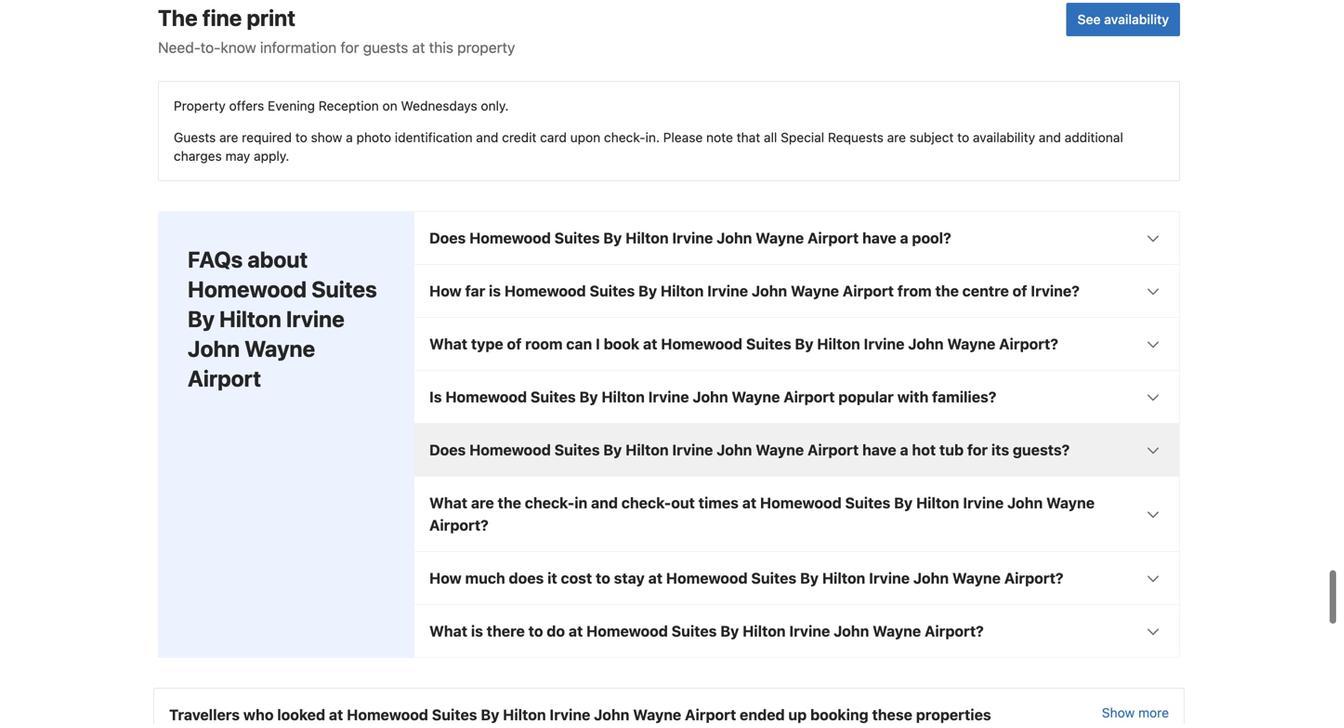 Task type: locate. For each thing, give the bounding box(es) containing it.
0 horizontal spatial is
[[471, 622, 483, 640]]

1 horizontal spatial for
[[968, 441, 988, 459]]

homewood
[[470, 229, 551, 247], [188, 276, 307, 302], [505, 282, 586, 300], [661, 335, 743, 353], [446, 388, 527, 406], [470, 441, 551, 459], [760, 494, 842, 512], [666, 569, 748, 587], [587, 622, 668, 640], [347, 706, 429, 724]]

and inside what are the check-in and check-out times at homewood suites by hilton irvine john wayne airport?
[[591, 494, 618, 512]]

1 vertical spatial the
[[498, 494, 521, 512]]

availability right subject
[[973, 130, 1036, 145]]

of inside dropdown button
[[1013, 282, 1028, 300]]

a inside guests are required to show a photo identification and credit card upon check-in. please note that all special requests are subject to availability and additional charges may apply.
[[346, 130, 353, 145]]

see availability
[[1078, 12, 1169, 27]]

1 how from the top
[[429, 282, 462, 300]]

availability right see
[[1105, 12, 1169, 27]]

property offers evening reception on wednesdays only.
[[174, 98, 509, 114]]

upon
[[570, 130, 601, 145]]

to inside dropdown button
[[529, 622, 543, 640]]

1 horizontal spatial are
[[471, 494, 494, 512]]

far
[[465, 282, 485, 300]]

a
[[346, 130, 353, 145], [900, 229, 909, 247], [900, 441, 909, 459]]

offers
[[229, 98, 264, 114]]

airport? inside dropdown button
[[925, 622, 984, 640]]

0 vertical spatial does
[[429, 229, 466, 247]]

may
[[225, 148, 250, 164]]

at right do
[[569, 622, 583, 640]]

irvine inside what is there to do at homewood suites by hilton irvine john wayne airport? dropdown button
[[790, 622, 830, 640]]

hilton down about
[[219, 306, 281, 332]]

2 vertical spatial what
[[429, 622, 468, 640]]

1 vertical spatial how
[[429, 569, 462, 587]]

1 horizontal spatial of
[[1013, 282, 1028, 300]]

what is there to do at homewood suites by hilton irvine john wayne airport? button
[[415, 605, 1180, 657]]

does homewood suites by hilton irvine john wayne airport have a hot tub for its guests?
[[429, 441, 1070, 459]]

does homewood suites by hilton irvine john wayne airport have a pool?
[[429, 229, 952, 247]]

how inside dropdown button
[[429, 282, 462, 300]]

1 vertical spatial what
[[429, 494, 468, 512]]

1 vertical spatial have
[[863, 441, 897, 459]]

subject
[[910, 130, 954, 145]]

by inside dropdown button
[[800, 569, 819, 587]]

hilton down is homewood suites by hilton irvine john wayne airport popular with families?
[[626, 441, 669, 459]]

to left show on the top left of page
[[295, 130, 307, 145]]

hilton inside does homewood suites by hilton irvine john wayne airport have a hot tub for its guests? dropdown button
[[626, 441, 669, 459]]

at
[[412, 39, 425, 56], [643, 335, 658, 353], [743, 494, 757, 512], [649, 569, 663, 587], [569, 622, 583, 640], [329, 706, 343, 724]]

check- inside guests are required to show a photo identification and credit card upon check-in. please note that all special requests are subject to availability and additional charges may apply.
[[604, 130, 646, 145]]

hilton
[[626, 229, 669, 247], [661, 282, 704, 300], [219, 306, 281, 332], [817, 335, 861, 353], [602, 388, 645, 406], [626, 441, 669, 459], [917, 494, 960, 512], [823, 569, 866, 587], [743, 622, 786, 640], [503, 706, 546, 724]]

check- right in
[[622, 494, 671, 512]]

to left do
[[529, 622, 543, 640]]

guests?
[[1013, 441, 1070, 459]]

homewood inside "dropdown button"
[[661, 335, 743, 353]]

0 vertical spatial for
[[341, 39, 359, 56]]

hilton inside "is homewood suites by hilton irvine john wayne airport popular with families?" dropdown button
[[602, 388, 645, 406]]

1 have from the top
[[863, 229, 897, 247]]

does
[[509, 569, 544, 587]]

guests
[[363, 39, 408, 56]]

the
[[158, 5, 198, 31]]

faqs about homewood suites by hilton irvine john wayne airport
[[188, 246, 377, 391]]

in
[[575, 494, 588, 512]]

at inside dropdown button
[[649, 569, 663, 587]]

special
[[781, 130, 825, 145]]

homewood inside dropdown button
[[666, 569, 748, 587]]

wayne inside what type of room can i book at homewood suites by hilton irvine john wayne airport? "dropdown button"
[[948, 335, 996, 353]]

with
[[898, 388, 929, 406]]

how
[[429, 282, 462, 300], [429, 569, 462, 587]]

what inside what are the check-in and check-out times at homewood suites by hilton irvine john wayne airport?
[[429, 494, 468, 512]]

hilton down how much does it cost to stay at homewood suites by hilton irvine john wayne airport?
[[743, 622, 786, 640]]

is
[[489, 282, 501, 300], [471, 622, 483, 640]]

does for does homewood suites by hilton irvine john wayne airport have a hot tub for its guests?
[[429, 441, 466, 459]]

who
[[243, 706, 274, 724]]

by inside "dropdown button"
[[795, 335, 814, 353]]

0 horizontal spatial are
[[219, 130, 238, 145]]

does up far
[[429, 229, 466, 247]]

2 vertical spatial a
[[900, 441, 909, 459]]

1 vertical spatial for
[[968, 441, 988, 459]]

are up much
[[471, 494, 494, 512]]

0 horizontal spatial for
[[341, 39, 359, 56]]

1 horizontal spatial availability
[[1105, 12, 1169, 27]]

1 horizontal spatial the
[[936, 282, 959, 300]]

2 what from the top
[[429, 494, 468, 512]]

property
[[458, 39, 515, 56]]

1 vertical spatial a
[[900, 229, 909, 247]]

suites inside "dropdown button"
[[746, 335, 792, 353]]

stay
[[614, 569, 645, 587]]

of
[[1013, 282, 1028, 300], [507, 335, 522, 353]]

0 horizontal spatial the
[[498, 494, 521, 512]]

for inside the fine print need-to-know information for guests at this property
[[341, 39, 359, 56]]

irvine inside does homewood suites by hilton irvine john wayne airport have a pool? dropdown button
[[673, 229, 713, 247]]

apply.
[[254, 148, 289, 164]]

from
[[898, 282, 932, 300]]

0 vertical spatial the
[[936, 282, 959, 300]]

does homewood suites by hilton irvine john wayne airport have a pool? button
[[415, 212, 1180, 264]]

1 does from the top
[[429, 229, 466, 247]]

irvine inside how far is homewood suites by hilton irvine john wayne airport from the centre of irvine? dropdown button
[[708, 282, 748, 300]]

a right show on the top left of page
[[346, 130, 353, 145]]

have left hot
[[863, 441, 897, 459]]

what
[[429, 335, 468, 353], [429, 494, 468, 512], [429, 622, 468, 640]]

availability
[[1105, 12, 1169, 27], [973, 130, 1036, 145]]

credit
[[502, 130, 537, 145]]

hilton inside how far is homewood suites by hilton irvine john wayne airport from the centre of irvine? dropdown button
[[661, 282, 704, 300]]

0 vertical spatial availability
[[1105, 12, 1169, 27]]

by inside what are the check-in and check-out times at homewood suites by hilton irvine john wayne airport?
[[894, 494, 913, 512]]

0 horizontal spatial availability
[[973, 130, 1036, 145]]

wayne
[[756, 229, 804, 247], [791, 282, 839, 300], [948, 335, 996, 353], [245, 336, 315, 362], [732, 388, 780, 406], [756, 441, 804, 459], [1047, 494, 1095, 512], [953, 569, 1001, 587], [873, 622, 921, 640], [633, 706, 682, 724]]

hilton inside faqs about homewood suites by hilton irvine john wayne airport
[[219, 306, 281, 332]]

airport?
[[1000, 335, 1059, 353], [429, 517, 489, 534], [1005, 569, 1064, 587], [925, 622, 984, 640]]

hilton inside what type of room can i book at homewood suites by hilton irvine john wayne airport? "dropdown button"
[[817, 335, 861, 353]]

is
[[429, 388, 442, 406]]

its
[[992, 441, 1010, 459]]

how left much
[[429, 569, 462, 587]]

john inside "dropdown button"
[[909, 335, 944, 353]]

1 horizontal spatial is
[[489, 282, 501, 300]]

does
[[429, 229, 466, 247], [429, 441, 466, 459]]

a left pool?
[[900, 229, 909, 247]]

of right type
[[507, 335, 522, 353]]

irvine
[[673, 229, 713, 247], [708, 282, 748, 300], [286, 306, 345, 332], [864, 335, 905, 353], [649, 388, 689, 406], [673, 441, 713, 459], [963, 494, 1004, 512], [869, 569, 910, 587], [790, 622, 830, 640], [550, 706, 591, 724]]

2 does from the top
[[429, 441, 466, 459]]

hilton up what is there to do at homewood suites by hilton irvine john wayne airport? dropdown button
[[823, 569, 866, 587]]

guests are required to show a photo identification and credit card upon check-in. please note that all special requests are subject to availability and additional charges may apply.
[[174, 130, 1124, 164]]

travellers who looked at homewood suites by hilton irvine john wayne airport ended up booking these properties
[[169, 706, 992, 724]]

check- right upon on the left top of page
[[604, 130, 646, 145]]

photo
[[357, 130, 391, 145]]

2 horizontal spatial are
[[887, 130, 906, 145]]

what inside "dropdown button"
[[429, 335, 468, 353]]

have for hot
[[863, 441, 897, 459]]

at right 'times'
[[743, 494, 757, 512]]

suites inside what are the check-in and check-out times at homewood suites by hilton irvine john wayne airport?
[[846, 494, 891, 512]]

how far is homewood suites by hilton irvine john wayne airport from the centre of irvine?
[[429, 282, 1080, 300]]

families?
[[933, 388, 997, 406]]

hilton down book at top
[[602, 388, 645, 406]]

at left this
[[412, 39, 425, 56]]

0 vertical spatial of
[[1013, 282, 1028, 300]]

at inside the fine print need-to-know information for guests at this property
[[412, 39, 425, 56]]

at right stay
[[649, 569, 663, 587]]

fine
[[202, 5, 242, 31]]

to left stay
[[596, 569, 611, 587]]

0 vertical spatial how
[[429, 282, 462, 300]]

suites inside dropdown button
[[752, 569, 797, 587]]

irvine inside 'how much does it cost to stay at homewood suites by hilton irvine john wayne airport?' dropdown button
[[869, 569, 910, 587]]

are up may
[[219, 130, 238, 145]]

2 have from the top
[[863, 441, 897, 459]]

1 horizontal spatial and
[[591, 494, 618, 512]]

can
[[566, 335, 592, 353]]

at inside dropdown button
[[569, 622, 583, 640]]

required
[[242, 130, 292, 145]]

1 vertical spatial availability
[[973, 130, 1036, 145]]

and right in
[[591, 494, 618, 512]]

at right book at top
[[643, 335, 658, 353]]

suites
[[555, 229, 600, 247], [312, 276, 377, 302], [590, 282, 635, 300], [746, 335, 792, 353], [531, 388, 576, 406], [555, 441, 600, 459], [846, 494, 891, 512], [752, 569, 797, 587], [672, 622, 717, 640], [432, 706, 477, 724]]

0 vertical spatial a
[[346, 130, 353, 145]]

airport
[[808, 229, 859, 247], [843, 282, 894, 300], [188, 365, 261, 391], [784, 388, 835, 406], [808, 441, 859, 459], [685, 706, 737, 724]]

3 what from the top
[[429, 622, 468, 640]]

are left subject
[[887, 130, 906, 145]]

a left hot
[[900, 441, 909, 459]]

hilton up popular
[[817, 335, 861, 353]]

what inside dropdown button
[[429, 622, 468, 640]]

what for what is there to do at homewood suites by hilton irvine john wayne airport?
[[429, 622, 468, 640]]

and left additional at the top right
[[1039, 130, 1062, 145]]

is left there
[[471, 622, 483, 640]]

the
[[936, 282, 959, 300], [498, 494, 521, 512]]

does down is
[[429, 441, 466, 459]]

type
[[471, 335, 504, 353]]

what up much
[[429, 494, 468, 512]]

wayne inside "is homewood suites by hilton irvine john wayne airport popular with families?" dropdown button
[[732, 388, 780, 406]]

is right far
[[489, 282, 501, 300]]

for left guests
[[341, 39, 359, 56]]

of right centre
[[1013, 282, 1028, 300]]

to
[[295, 130, 307, 145], [958, 130, 970, 145], [596, 569, 611, 587], [529, 622, 543, 640]]

to right subject
[[958, 130, 970, 145]]

show more
[[1102, 705, 1169, 721]]

reception
[[319, 98, 379, 114]]

have left pool?
[[863, 229, 897, 247]]

1 vertical spatial does
[[429, 441, 466, 459]]

how left far
[[429, 282, 462, 300]]

hot
[[912, 441, 936, 459]]

what left type
[[429, 335, 468, 353]]

availability inside guests are required to show a photo identification and credit card upon check-in. please note that all special requests are subject to availability and additional charges may apply.
[[973, 130, 1036, 145]]

these
[[872, 706, 913, 724]]

is homewood suites by hilton irvine john wayne airport popular with families? button
[[415, 371, 1180, 423]]

and
[[476, 130, 499, 145], [1039, 130, 1062, 145], [591, 494, 618, 512]]

0 vertical spatial what
[[429, 335, 468, 353]]

0 vertical spatial is
[[489, 282, 501, 300]]

at right looked on the bottom
[[329, 706, 343, 724]]

1 what from the top
[[429, 335, 468, 353]]

hilton inside 'how much does it cost to stay at homewood suites by hilton irvine john wayne airport?' dropdown button
[[823, 569, 866, 587]]

1 vertical spatial of
[[507, 335, 522, 353]]

what for what type of room can i book at homewood suites by hilton irvine john wayne airport?
[[429, 335, 468, 353]]

check-
[[604, 130, 646, 145], [525, 494, 575, 512], [622, 494, 671, 512]]

travellers
[[169, 706, 240, 724]]

hilton down there
[[503, 706, 546, 724]]

2 how from the top
[[429, 569, 462, 587]]

hilton down tub
[[917, 494, 960, 512]]

irvine inside what are the check-in and check-out times at homewood suites by hilton irvine john wayne airport?
[[963, 494, 1004, 512]]

0 horizontal spatial of
[[507, 335, 522, 353]]

are inside what are the check-in and check-out times at homewood suites by hilton irvine john wayne airport?
[[471, 494, 494, 512]]

a for does homewood suites by hilton irvine john wayne airport have a pool?
[[900, 229, 909, 247]]

airport inside faqs about homewood suites by hilton irvine john wayne airport
[[188, 365, 261, 391]]

wayne inside what is there to do at homewood suites by hilton irvine john wayne airport? dropdown button
[[873, 622, 921, 640]]

what left there
[[429, 622, 468, 640]]

of inside "dropdown button"
[[507, 335, 522, 353]]

and left credit
[[476, 130, 499, 145]]

faqs
[[188, 246, 243, 272]]

in.
[[646, 130, 660, 145]]

john inside dropdown button
[[914, 569, 949, 587]]

0 vertical spatial have
[[863, 229, 897, 247]]

popular
[[839, 388, 894, 406]]

about
[[248, 246, 308, 272]]

the left in
[[498, 494, 521, 512]]

hilton down guests are required to show a photo identification and credit card upon check-in. please note that all special requests are subject to availability and additional charges may apply.
[[626, 229, 669, 247]]

are
[[219, 130, 238, 145], [887, 130, 906, 145], [471, 494, 494, 512]]

room
[[525, 335, 563, 353]]

the inside what are the check-in and check-out times at homewood suites by hilton irvine john wayne airport?
[[498, 494, 521, 512]]

hilton down does homewood suites by hilton irvine john wayne airport have a pool?
[[661, 282, 704, 300]]

the right "from"
[[936, 282, 959, 300]]

how inside dropdown button
[[429, 569, 462, 587]]

irvine inside faqs about homewood suites by hilton irvine john wayne airport
[[286, 306, 345, 332]]

for left its
[[968, 441, 988, 459]]



Task type: describe. For each thing, give the bounding box(es) containing it.
looked
[[277, 706, 325, 724]]

by inside faqs about homewood suites by hilton irvine john wayne airport
[[188, 306, 215, 332]]

john inside what are the check-in and check-out times at homewood suites by hilton irvine john wayne airport?
[[1008, 494, 1043, 512]]

homewood inside what are the check-in and check-out times at homewood suites by hilton irvine john wayne airport?
[[760, 494, 842, 512]]

airport? inside what are the check-in and check-out times at homewood suites by hilton irvine john wayne airport?
[[429, 517, 489, 534]]

how much does it cost to stay at homewood suites by hilton irvine john wayne airport? button
[[415, 552, 1180, 604]]

this
[[429, 39, 454, 56]]

what type of room can i book at homewood suites by hilton irvine john wayne airport?
[[429, 335, 1059, 353]]

wayne inside how far is homewood suites by hilton irvine john wayne airport from the centre of irvine? dropdown button
[[791, 282, 839, 300]]

check- up it
[[525, 494, 575, 512]]

accordion control element
[[414, 211, 1181, 658]]

there
[[487, 622, 525, 640]]

how for how far is homewood suites by hilton irvine john wayne airport from the centre of irvine?
[[429, 282, 462, 300]]

to-
[[200, 39, 221, 56]]

at inside "dropdown button"
[[643, 335, 658, 353]]

is homewood suites by hilton irvine john wayne airport popular with families?
[[429, 388, 997, 406]]

how for how much does it cost to stay at homewood suites by hilton irvine john wayne airport?
[[429, 569, 462, 587]]

at inside what are the check-in and check-out times at homewood suites by hilton irvine john wayne airport?
[[743, 494, 757, 512]]

out
[[671, 494, 695, 512]]

the fine print need-to-know information for guests at this property
[[158, 5, 515, 56]]

0 horizontal spatial and
[[476, 130, 499, 145]]

wayne inside 'how much does it cost to stay at homewood suites by hilton irvine john wayne airport?' dropdown button
[[953, 569, 1001, 587]]

identification
[[395, 130, 473, 145]]

print
[[247, 5, 296, 31]]

what are the check-in and check-out times at homewood suites by hilton irvine john wayne airport?
[[429, 494, 1095, 534]]

wayne inside does homewood suites by hilton irvine john wayne airport have a hot tub for its guests? dropdown button
[[756, 441, 804, 459]]

suites inside faqs about homewood suites by hilton irvine john wayne airport
[[312, 276, 377, 302]]

times
[[699, 494, 739, 512]]

are for what are the check-in and check-out times at homewood suites by hilton irvine john wayne airport?
[[471, 494, 494, 512]]

centre
[[963, 282, 1009, 300]]

i
[[596, 335, 600, 353]]

booking
[[811, 706, 869, 724]]

show more link
[[1102, 704, 1169, 724]]

see
[[1078, 12, 1101, 27]]

ended
[[740, 706, 785, 724]]

homewood inside faqs about homewood suites by hilton irvine john wayne airport
[[188, 276, 307, 302]]

how far is homewood suites by hilton irvine john wayne airport from the centre of irvine? button
[[415, 265, 1180, 317]]

additional
[[1065, 130, 1124, 145]]

availability inside 'see availability' button
[[1105, 12, 1169, 27]]

pool?
[[912, 229, 952, 247]]

please
[[663, 130, 703, 145]]

hilton inside what are the check-in and check-out times at homewood suites by hilton irvine john wayne airport?
[[917, 494, 960, 512]]

hilton inside does homewood suites by hilton irvine john wayne airport have a pool? dropdown button
[[626, 229, 669, 247]]

much
[[465, 569, 505, 587]]

see availability button
[[1067, 3, 1181, 36]]

guests
[[174, 130, 216, 145]]

wayne inside faqs about homewood suites by hilton irvine john wayne airport
[[245, 336, 315, 362]]

what for what are the check-in and check-out times at homewood suites by hilton irvine john wayne airport?
[[429, 494, 468, 512]]

book
[[604, 335, 640, 353]]

information
[[260, 39, 337, 56]]

show
[[311, 130, 342, 145]]

have for pool?
[[863, 229, 897, 247]]

note
[[707, 130, 733, 145]]

airport? inside "dropdown button"
[[1000, 335, 1059, 353]]

cost
[[561, 569, 592, 587]]

does homewood suites by hilton irvine john wayne airport have a hot tub for its guests? button
[[415, 424, 1180, 476]]

properties
[[916, 706, 992, 724]]

wednesdays
[[401, 98, 478, 114]]

all
[[764, 130, 778, 145]]

airport? inside dropdown button
[[1005, 569, 1064, 587]]

need-
[[158, 39, 200, 56]]

irvine inside "is homewood suites by hilton irvine john wayne airport popular with families?" dropdown button
[[649, 388, 689, 406]]

what is there to do at homewood suites by hilton irvine john wayne airport?
[[429, 622, 984, 640]]

the inside dropdown button
[[936, 282, 959, 300]]

irvine inside what type of room can i book at homewood suites by hilton irvine john wayne airport? "dropdown button"
[[864, 335, 905, 353]]

up
[[789, 706, 807, 724]]

only.
[[481, 98, 509, 114]]

what are the check-in and check-out times at homewood suites by hilton irvine john wayne airport? button
[[415, 477, 1180, 551]]

on
[[383, 98, 398, 114]]

know
[[221, 39, 256, 56]]

john inside faqs about homewood suites by hilton irvine john wayne airport
[[188, 336, 240, 362]]

more
[[1139, 705, 1169, 721]]

wayne inside what are the check-in and check-out times at homewood suites by hilton irvine john wayne airport?
[[1047, 494, 1095, 512]]

does for does homewood suites by hilton irvine john wayne airport have a pool?
[[429, 229, 466, 247]]

evening
[[268, 98, 315, 114]]

card
[[540, 130, 567, 145]]

property
[[174, 98, 226, 114]]

for inside dropdown button
[[968, 441, 988, 459]]

to inside dropdown button
[[596, 569, 611, 587]]

hilton inside what is there to do at homewood suites by hilton irvine john wayne airport? dropdown button
[[743, 622, 786, 640]]

that
[[737, 130, 761, 145]]

it
[[548, 569, 558, 587]]

wayne inside does homewood suites by hilton irvine john wayne airport have a pool? dropdown button
[[756, 229, 804, 247]]

irvine inside does homewood suites by hilton irvine john wayne airport have a hot tub for its guests? dropdown button
[[673, 441, 713, 459]]

do
[[547, 622, 565, 640]]

show
[[1102, 705, 1135, 721]]

requests
[[828, 130, 884, 145]]

2 horizontal spatial and
[[1039, 130, 1062, 145]]

irvine?
[[1031, 282, 1080, 300]]

how much does it cost to stay at homewood suites by hilton irvine john wayne airport?
[[429, 569, 1064, 587]]

are for guests are required to show a photo identification and credit card upon check-in. please note that all special requests are subject to availability and additional charges may apply.
[[219, 130, 238, 145]]

charges
[[174, 148, 222, 164]]

a for does homewood suites by hilton irvine john wayne airport have a hot tub for its guests?
[[900, 441, 909, 459]]

1 vertical spatial is
[[471, 622, 483, 640]]



Task type: vqa. For each thing, say whether or not it's contained in the screenshot.
possible
no



